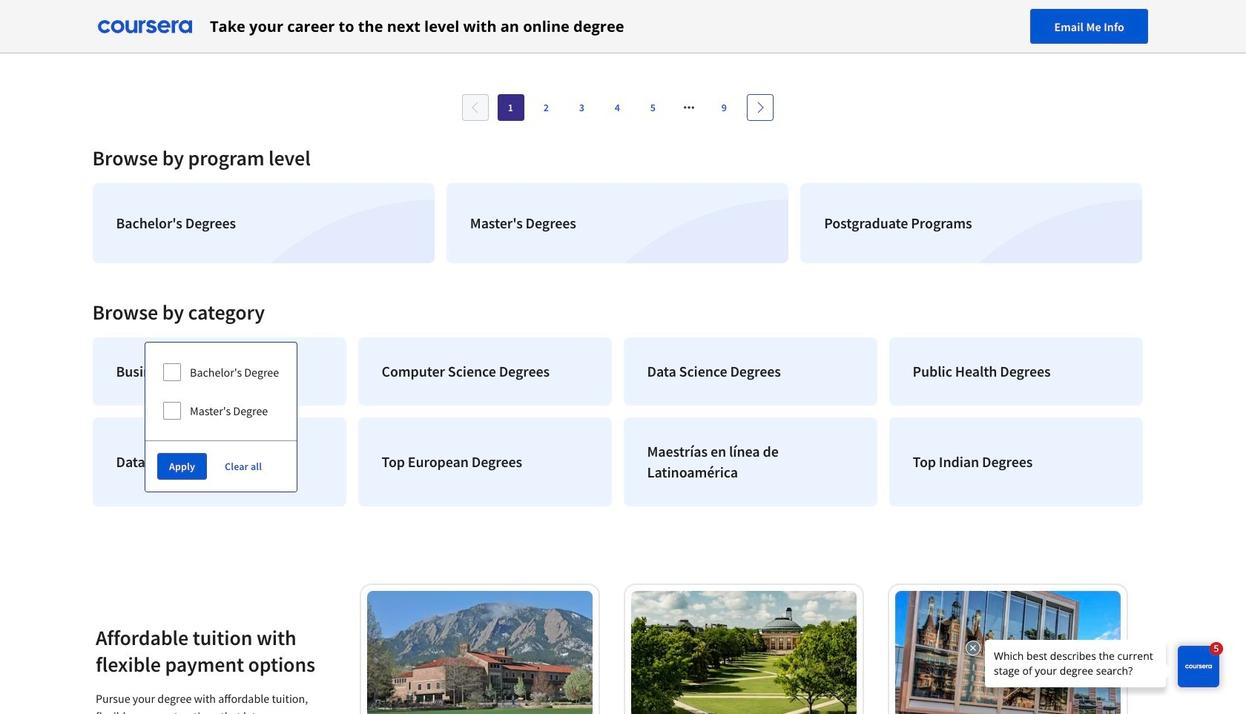 Task type: describe. For each thing, give the bounding box(es) containing it.
1 list from the top
[[86, 177, 1149, 269]]

coursera image
[[98, 14, 192, 38]]



Task type: locate. For each thing, give the bounding box(es) containing it.
options list list box
[[145, 343, 297, 441]]

go to next page image
[[754, 102, 766, 114]]

list
[[86, 177, 1149, 269], [86, 332, 1149, 513]]

0 vertical spatial list
[[86, 177, 1149, 269]]

1 vertical spatial list
[[86, 332, 1149, 513]]

2 list from the top
[[86, 332, 1149, 513]]

actions toolbar
[[145, 441, 297, 492]]



Task type: vqa. For each thing, say whether or not it's contained in the screenshot.
ACTIONS Toolbar
yes



